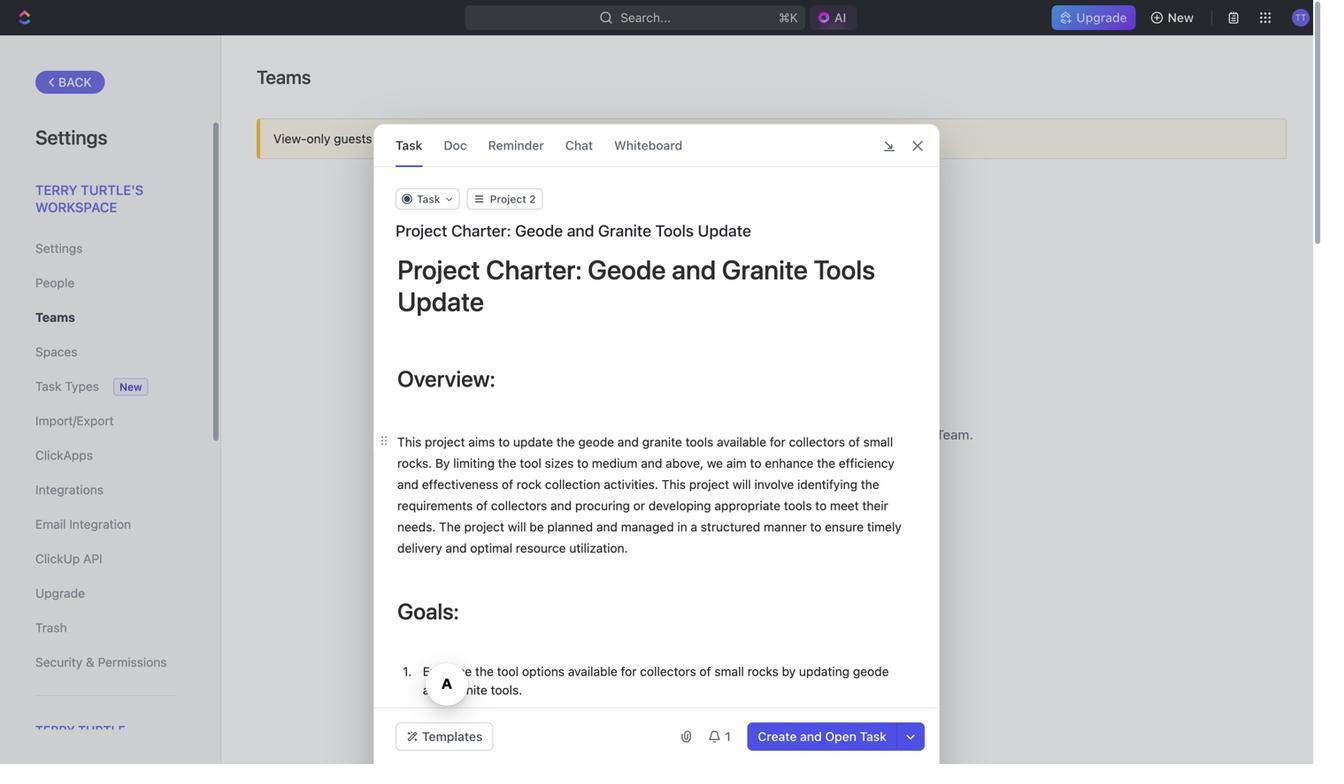 Task type: vqa. For each thing, say whether or not it's contained in the screenshot.
Tasks corresponding to Tasks and Reminders that are scheduled for Today will appear here.
no



Task type: locate. For each thing, give the bounding box(es) containing it.
to up collection
[[577, 456, 589, 471]]

for up above
[[621, 665, 637, 679]]

permissions
[[98, 656, 167, 670]]

by right the start
[[832, 427, 847, 443]]

small inside "this project aims to update the geode and granite tools available for collectors of small rocks. by limiting the tool sizes to medium and above, we aim to enhance the efficiency and effectiveness of rock collection activities. this project will involve identifying the requirements of collectors and procuring or developing appropriate tools to meet their needs. the project will be planned and managed in a structured manner to ensure timely delivery and optimal resource utilization."
[[864, 435, 893, 450]]

0 vertical spatial small
[[864, 435, 893, 450]]

task button
[[396, 125, 423, 166]]

by left providing
[[675, 748, 689, 763]]

0 horizontal spatial this
[[397, 435, 422, 450]]

geode
[[588, 254, 666, 285]]

1 horizontal spatial granite
[[642, 435, 682, 450]]

0 vertical spatial project
[[425, 435, 465, 450]]

0 horizontal spatial sizes
[[501, 706, 530, 721]]

settings up people
[[35, 241, 83, 256]]

2 vertical spatial tools
[[877, 748, 905, 763]]

project up by
[[425, 435, 465, 450]]

and up create and open task
[[806, 706, 827, 721]]

start
[[799, 427, 828, 443]]

the left overall
[[472, 748, 491, 763]]

managed
[[621, 520, 674, 535]]

project down we
[[689, 478, 730, 492]]

by
[[832, 427, 847, 443], [782, 665, 796, 679], [675, 748, 689, 763]]

task types
[[35, 379, 99, 394]]

of left rock
[[502, 478, 513, 492]]

and left above
[[597, 706, 618, 721]]

2 terry from the top
[[35, 724, 75, 738]]

new
[[907, 427, 933, 443]]

geode inside "this project aims to update the geode and granite tools available for collectors of small rocks. by limiting the tool sizes to medium and above, we aim to enhance the efficiency and effectiveness of rock collection activities. this project will involve identifying the requirements of collectors and procuring or developing appropriate tools to meet their needs. the project will be planned and managed in a structured manner to ensure timely delivery and optimal resource utilization."
[[578, 435, 614, 450]]

workspace
[[35, 200, 117, 215]]

1 vertical spatial granite
[[448, 683, 488, 698]]

2 horizontal spatial by
[[832, 427, 847, 443]]

templates
[[422, 730, 483, 744]]

granite
[[722, 254, 808, 285]]

0 vertical spatial upgrade
[[1077, 10, 1127, 25]]

settings link
[[35, 234, 176, 264]]

1 terry from the top
[[35, 182, 77, 198]]

new
[[1168, 10, 1194, 25], [119, 381, 142, 393], [745, 469, 773, 485]]

and left open
[[800, 730, 822, 744]]

task inside dropdown button
[[417, 193, 440, 205]]

overall
[[494, 748, 532, 763]]

1 horizontal spatial available
[[717, 435, 767, 450]]

1 vertical spatial new
[[119, 381, 142, 393]]

2 horizontal spatial new
[[1168, 10, 1194, 25]]

0 horizontal spatial by
[[675, 748, 689, 763]]

1 vertical spatial be
[[530, 520, 544, 535]]

appropriate
[[715, 499, 781, 513]]

aims
[[469, 435, 495, 450]]

granite down enhance
[[448, 683, 488, 698]]

options
[[522, 665, 565, 679]]

and up planned at the left bottom
[[551, 499, 572, 513]]

1 vertical spatial this
[[662, 478, 686, 492]]

1 vertical spatial available
[[568, 665, 618, 679]]

teams right doc
[[478, 131, 516, 146]]

and down the at the bottom left of page
[[446, 541, 467, 556]]

sizes
[[545, 456, 574, 471], [501, 706, 530, 721]]

0 vertical spatial sizes
[[545, 456, 574, 471]]

tool up tools.
[[497, 665, 519, 679]]

0 horizontal spatial geode
[[578, 435, 614, 450]]

requirements
[[397, 499, 473, 513]]

0 horizontal spatial upgrade
[[35, 586, 85, 601]]

or
[[634, 499, 645, 513]]

0 vertical spatial terry
[[35, 182, 77, 198]]

a left new at the right bottom of the page
[[896, 427, 904, 443]]

0 vertical spatial new
[[1168, 10, 1194, 25]]

1 horizontal spatial by
[[782, 665, 796, 679]]

0 vertical spatial available
[[717, 435, 767, 450]]

teams down people
[[35, 310, 75, 325]]

1 button
[[700, 723, 740, 752]]

tools up the above,
[[686, 435, 714, 450]]

task left types
[[35, 379, 62, 394]]

settings down back link
[[35, 126, 107, 149]]

be up resource
[[530, 520, 544, 535]]

and inside button
[[800, 730, 822, 744]]

enhance the tool options available for collectors of small rocks by updating geode and granite tools. limit the tool sizes to medium and above to provide more practical and versatile options. improve the overall experience of collectors by providing efficient and effective tools
[[423, 665, 908, 765]]

sizes down tools.
[[501, 706, 530, 721]]

a
[[896, 427, 904, 443], [691, 520, 698, 535]]

and down procuring
[[597, 520, 618, 535]]

for inside "this project aims to update the geode and granite tools available for collectors of small rocks. by limiting the tool sizes to medium and above, we aim to enhance the efficiency and effectiveness of rock collection activities. this project will involve identifying the requirements of collectors and procuring or developing appropriate tools to meet their needs. the project will be planned and managed in a structured manner to ensure timely delivery and optimal resource utilization."
[[770, 435, 786, 450]]

task down versatile
[[860, 730, 887, 744]]

0 vertical spatial be
[[620, 131, 635, 146]]

1 vertical spatial small
[[715, 665, 744, 679]]

import/export
[[35, 414, 114, 428]]

2 vertical spatial project
[[464, 520, 505, 535]]

tool up rock
[[520, 456, 542, 471]]

tools up manner
[[784, 499, 812, 513]]

aim
[[727, 456, 747, 471]]

for inside enhance the tool options available for collectors of small rocks by updating geode and granite tools. limit the tool sizes to medium and above to provide more practical and versatile options. improve the overall experience of collectors by providing efficient and effective tools
[[621, 665, 637, 679]]

0 vertical spatial tool
[[520, 456, 542, 471]]

teams inside "link"
[[35, 310, 75, 325]]

and up activities. at the left bottom of the page
[[618, 435, 639, 450]]

task
[[396, 138, 423, 153], [417, 193, 440, 205], [35, 379, 62, 394], [860, 730, 887, 744]]

paid
[[714, 131, 738, 146]]

will up resource
[[508, 520, 526, 535]]

2 settings from the top
[[35, 241, 83, 256]]

needs.
[[397, 520, 436, 535]]

efficient
[[749, 748, 796, 763]]

improve
[[423, 748, 469, 763]]

0 vertical spatial granite
[[642, 435, 682, 450]]

upgrade
[[1077, 10, 1127, 25], [35, 586, 85, 601]]

of up efficiency at the bottom of page
[[849, 435, 860, 450]]

task down task button
[[417, 193, 440, 205]]

for up enhance
[[770, 435, 786, 450]]

0 horizontal spatial granite
[[448, 683, 488, 698]]

tools
[[686, 435, 714, 450], [784, 499, 812, 513], [877, 748, 905, 763]]

in
[[678, 520, 688, 535]]

small inside enhance the tool options available for collectors of small rocks by updating geode and granite tools. limit the tool sizes to medium and above to provide more practical and versatile options. improve the overall experience of collectors by providing efficient and effective tools
[[715, 665, 744, 679]]

1 vertical spatial medium
[[548, 706, 594, 721]]

0 horizontal spatial be
[[530, 520, 544, 535]]

granite up the above,
[[642, 435, 682, 450]]

will left 'automatically'
[[519, 131, 537, 146]]

0 vertical spatial for
[[770, 435, 786, 450]]

clickup
[[35, 552, 80, 567]]

security & permissions
[[35, 656, 167, 670]]

2 vertical spatial new
[[745, 469, 773, 485]]

available inside "this project aims to update the geode and granite tools available for collectors of small rocks. by limiting the tool sizes to medium and above, we aim to enhance the efficiency and effectiveness of rock collection activities. this project will involve identifying the requirements of collectors and procuring or developing appropriate tools to meet their needs. the project will be planned and managed in a structured manner to ensure timely delivery and optimal resource utilization."
[[717, 435, 767, 450]]

and down "task name" text field on the top
[[672, 254, 716, 285]]

1 vertical spatial a
[[691, 520, 698, 535]]

0 horizontal spatial for
[[621, 665, 637, 679]]

0 vertical spatial this
[[397, 435, 422, 450]]

terry up workspace
[[35, 182, 77, 198]]

teams link
[[35, 303, 176, 333]]

tool down tools.
[[476, 706, 498, 721]]

search...
[[621, 10, 671, 25]]

to down options
[[533, 706, 545, 721]]

provide
[[674, 706, 717, 721]]

0 horizontal spatial upgrade link
[[35, 579, 176, 609]]

team.
[[936, 427, 974, 443]]

this up developing in the bottom of the page
[[662, 478, 686, 492]]

+
[[734, 469, 742, 485]]

medium inside "this project aims to update the geode and granite tools available for collectors of small rocks. by limiting the tool sizes to medium and above, we aim to enhance the efficiency and effectiveness of rock collection activities. this project will involve identifying the requirements of collectors and procuring or developing appropriate tools to meet their needs. the project will be planned and managed in a structured manner to ensure timely delivery and optimal resource utilization."
[[592, 456, 638, 471]]

1 vertical spatial settings
[[35, 241, 83, 256]]

1 vertical spatial upgrade link
[[35, 579, 176, 609]]

1 horizontal spatial geode
[[853, 665, 889, 679]]

0 horizontal spatial a
[[691, 520, 698, 535]]

0 vertical spatial will
[[519, 131, 537, 146]]

you don't have any teams right now, start by adding a new team.
[[570, 427, 974, 443]]

open
[[825, 730, 857, 744]]

0 vertical spatial tools
[[686, 435, 714, 450]]

0 vertical spatial medium
[[592, 456, 638, 471]]

by right rocks
[[782, 665, 796, 679]]

of up provide
[[700, 665, 711, 679]]

1 vertical spatial sizes
[[501, 706, 530, 721]]

&
[[86, 656, 95, 670]]

api
[[83, 552, 102, 567]]

teams up we
[[691, 427, 731, 443]]

1 horizontal spatial small
[[864, 435, 893, 450]]

the right update
[[557, 435, 575, 450]]

this
[[397, 435, 422, 450], [662, 478, 686, 492]]

terry left turtle
[[35, 724, 75, 738]]

medium up experience
[[548, 706, 594, 721]]

0 horizontal spatial small
[[715, 665, 744, 679]]

project up optimal
[[464, 520, 505, 535]]

small up efficiency at the bottom of page
[[864, 435, 893, 450]]

available right options
[[568, 665, 618, 679]]

medium up activities. at the left bottom of the page
[[592, 456, 638, 471]]

this up rocks.
[[397, 435, 422, 450]]

ensure
[[825, 520, 864, 535]]

guests.
[[742, 131, 783, 146]]

trash
[[35, 621, 67, 636]]

1 vertical spatial geode
[[853, 665, 889, 679]]

1 horizontal spatial for
[[770, 435, 786, 450]]

tools.
[[491, 683, 522, 698]]

available inside enhance the tool options available for collectors of small rocks by updating geode and granite tools. limit the tool sizes to medium and above to provide more practical and versatile options. improve the overall experience of collectors by providing efficient and effective tools
[[568, 665, 618, 679]]

be left converted
[[620, 131, 635, 146]]

meet
[[830, 499, 859, 513]]

available
[[717, 435, 767, 450], [568, 665, 618, 679]]

0 vertical spatial geode
[[578, 435, 614, 450]]

1 horizontal spatial upgrade link
[[1052, 5, 1136, 30]]

collectors
[[789, 435, 845, 450], [491, 499, 547, 513], [640, 665, 696, 679], [616, 748, 672, 763]]

limit
[[423, 706, 451, 721]]

2 vertical spatial by
[[675, 748, 689, 763]]

be
[[620, 131, 635, 146], [530, 520, 544, 535]]

new button
[[1143, 4, 1205, 32]]

upgrade down clickup at the left bottom
[[35, 586, 85, 601]]

0 vertical spatial by
[[832, 427, 847, 443]]

2 horizontal spatial tools
[[877, 748, 905, 763]]

update
[[397, 286, 484, 317]]

medium inside enhance the tool options available for collectors of small rocks by updating geode and granite tools. limit the tool sizes to medium and above to provide more practical and versatile options. improve the overall experience of collectors by providing efficient and effective tools
[[548, 706, 594, 721]]

back
[[58, 75, 92, 89]]

available up aim
[[717, 435, 767, 450]]

1
[[725, 730, 731, 744]]

project
[[397, 254, 480, 285]]

procuring
[[575, 499, 630, 513]]

create and open task
[[758, 730, 887, 744]]

task inside "settings" element
[[35, 379, 62, 394]]

this project aims to update the geode and granite tools available for collectors of small rocks. by limiting the tool sizes to medium and above, we aim to enhance the efficiency and effectiveness of rock collection activities. this project will involve identifying the requirements of collectors and procuring or developing appropriate tools to meet their needs. the project will be planned and managed in a structured manner to ensure timely delivery and optimal resource utilization.
[[397, 435, 905, 556]]

Task Name text field
[[396, 220, 922, 242]]

upgrade inside "settings" element
[[35, 586, 85, 601]]

2 vertical spatial tool
[[476, 706, 498, 721]]

tools inside enhance the tool options available for collectors of small rocks by updating geode and granite tools. limit the tool sizes to medium and above to provide more practical and versatile options. improve the overall experience of collectors by providing efficient and effective tools
[[877, 748, 905, 763]]

1 vertical spatial upgrade
[[35, 586, 85, 601]]

types
[[65, 379, 99, 394]]

small left rocks
[[715, 665, 744, 679]]

granite
[[642, 435, 682, 450], [448, 683, 488, 698]]

upgrade link left new button
[[1052, 5, 1136, 30]]

1 vertical spatial tools
[[784, 499, 812, 513]]

1 vertical spatial terry
[[35, 724, 75, 738]]

structured
[[701, 520, 761, 535]]

0 horizontal spatial tools
[[686, 435, 714, 450]]

enhance
[[423, 665, 472, 679]]

geode up versatile
[[853, 665, 889, 679]]

granite inside enhance the tool options available for collectors of small rocks by updating geode and granite tools. limit the tool sizes to medium and above to provide more practical and versatile options. improve the overall experience of collectors by providing efficient and effective tools
[[448, 683, 488, 698]]

settings
[[35, 126, 107, 149], [35, 241, 83, 256]]

effectiveness
[[422, 478, 499, 492]]

and down create and open task
[[799, 748, 821, 763]]

0 horizontal spatial new
[[119, 381, 142, 393]]

1 vertical spatial for
[[621, 665, 637, 679]]

of down effectiveness
[[476, 499, 488, 513]]

new inside "settings" element
[[119, 381, 142, 393]]

practical
[[753, 706, 802, 721]]

integration
[[69, 517, 131, 532]]

sizes up collection
[[545, 456, 574, 471]]

1 vertical spatial by
[[782, 665, 796, 679]]

clickapps link
[[35, 441, 176, 471]]

1 horizontal spatial be
[[620, 131, 635, 146]]

upgrade left new button
[[1077, 10, 1127, 25]]

email integration link
[[35, 510, 176, 540]]

a right in
[[691, 520, 698, 535]]

0 horizontal spatial available
[[568, 665, 618, 679]]

geode up collection
[[578, 435, 614, 450]]

and
[[672, 254, 716, 285], [618, 435, 639, 450], [641, 456, 662, 471], [397, 478, 419, 492], [551, 499, 572, 513], [597, 520, 618, 535], [446, 541, 467, 556], [423, 683, 444, 698], [597, 706, 618, 721], [806, 706, 827, 721], [800, 730, 822, 744], [799, 748, 821, 763]]

0 vertical spatial settings
[[35, 126, 107, 149]]

1 horizontal spatial sizes
[[545, 456, 574, 471]]

terry inside terry turtle's workspace
[[35, 182, 77, 198]]

will down aim
[[733, 478, 751, 492]]

reminder button
[[488, 125, 544, 166]]

project charter: geode and granite tools update
[[397, 254, 881, 317]]

1 horizontal spatial a
[[896, 427, 904, 443]]

tools right effective
[[877, 748, 905, 763]]

upgrade link down clickup api link
[[35, 579, 176, 609]]

import/export link
[[35, 406, 176, 436]]

for
[[770, 435, 786, 450], [621, 665, 637, 679]]



Task type: describe. For each thing, give the bounding box(es) containing it.
experience
[[535, 748, 598, 763]]

geode inside enhance the tool options available for collectors of small rocks by updating geode and granite tools. limit the tool sizes to medium and above to provide more practical and versatile options. improve the overall experience of collectors by providing efficient and effective tools
[[853, 665, 889, 679]]

granite inside "this project aims to update the geode and granite tools available for collectors of small rocks. by limiting the tool sizes to medium and above, we aim to enhance the efficiency and effectiveness of rock collection activities. this project will involve identifying the requirements of collectors and procuring or developing appropriate tools to meet their needs. the project will be planned and managed in a structured manner to ensure timely delivery and optimal resource utilization."
[[642, 435, 682, 450]]

sizes inside "this project aims to update the geode and granite tools available for collectors of small rocks. by limiting the tool sizes to medium and above, we aim to enhance the efficiency and effectiveness of rock collection activities. this project will involve identifying the requirements of collectors and procuring or developing appropriate tools to meet their needs. the project will be planned and managed in a structured manner to ensure timely delivery and optimal resource utilization."
[[545, 456, 574, 471]]

settings element
[[0, 35, 221, 765]]

terry for terry turtle
[[35, 724, 75, 738]]

sizes inside enhance the tool options available for collectors of small rocks by updating geode and granite tools. limit the tool sizes to medium and above to provide more practical and versatile options. improve the overall experience of collectors by providing efficient and effective tools
[[501, 706, 530, 721]]

to left ensure
[[810, 520, 822, 535]]

0 vertical spatial upgrade link
[[1052, 5, 1136, 30]]

their
[[863, 499, 889, 513]]

create and open task button
[[747, 723, 898, 752]]

1 vertical spatial will
[[733, 478, 751, 492]]

by
[[435, 456, 450, 471]]

collectors down above
[[616, 748, 672, 763]]

and down have
[[641, 456, 662, 471]]

and inside project charter: geode and granite tools update
[[672, 254, 716, 285]]

1 horizontal spatial upgrade
[[1077, 10, 1127, 25]]

reminder
[[488, 138, 544, 153]]

project charter: geode and granite tools update dialog
[[374, 124, 940, 765]]

rock
[[517, 478, 542, 492]]

email
[[35, 517, 66, 532]]

whiteboard
[[614, 138, 683, 153]]

the right limiting at bottom left
[[498, 456, 517, 471]]

and down rocks.
[[397, 478, 419, 492]]

doc
[[444, 138, 467, 153]]

be inside "this project aims to update the geode and granite tools available for collectors of small rocks. by limiting the tool sizes to medium and above, we aim to enhance the efficiency and effectiveness of rock collection activities. this project will involve identifying the requirements of collectors and procuring or developing appropriate tools to meet their needs. the project will be planned and managed in a structured manner to ensure timely delivery and optimal resource utilization."
[[530, 520, 544, 535]]

0 vertical spatial a
[[896, 427, 904, 443]]

terry turtle
[[35, 724, 125, 738]]

efficiency
[[839, 456, 895, 471]]

timely
[[867, 520, 902, 535]]

security & permissions link
[[35, 648, 176, 678]]

any
[[665, 427, 687, 443]]

identifying
[[798, 478, 858, 492]]

optimal
[[470, 541, 513, 556]]

rocks
[[748, 665, 779, 679]]

who
[[376, 131, 399, 146]]

goals:
[[397, 599, 459, 625]]

integrations
[[35, 483, 104, 498]]

developing
[[649, 499, 711, 513]]

added
[[424, 131, 460, 146]]

new inside new button
[[1168, 10, 1194, 25]]

clickup api
[[35, 552, 102, 567]]

and down enhance
[[423, 683, 444, 698]]

a inside "this project aims to update the geode and granite tools available for collectors of small rocks. by limiting the tool sizes to medium and above, we aim to enhance the efficiency and effectiveness of rock collection activities. this project will involve identifying the requirements of collectors and procuring or developing appropriate tools to meet their needs. the project will be planned and managed in a structured manner to ensure timely delivery and optimal resource utilization."
[[691, 520, 698, 535]]

people link
[[35, 268, 176, 298]]

⌘k
[[779, 10, 798, 25]]

1 vertical spatial tool
[[497, 665, 519, 679]]

tools
[[814, 254, 876, 285]]

adding
[[850, 427, 893, 443]]

planned
[[547, 520, 593, 535]]

versatile
[[830, 706, 879, 721]]

activities.
[[604, 478, 659, 492]]

collectors up enhance
[[789, 435, 845, 450]]

turtle
[[78, 724, 125, 738]]

overview:
[[397, 366, 495, 392]]

to right above
[[660, 706, 671, 721]]

to right the added
[[464, 131, 475, 146]]

security
[[35, 656, 83, 670]]

automatically
[[541, 131, 617, 146]]

don't
[[597, 427, 629, 443]]

to right aims
[[499, 435, 510, 450]]

right
[[735, 427, 764, 443]]

collectors down rock
[[491, 499, 547, 513]]

the up options.
[[454, 706, 473, 721]]

tool inside "this project aims to update the geode and granite tools available for collectors of small rocks. by limiting the tool sizes to medium and above, we aim to enhance the efficiency and effectiveness of rock collection activities. this project will involve identifying the requirements of collectors and procuring or developing appropriate tools to meet their needs. the project will be planned and managed in a structured manner to ensure timely delivery and optimal resource utilization."
[[520, 456, 542, 471]]

collection
[[545, 478, 601, 492]]

to right aim
[[750, 456, 762, 471]]

1 settings from the top
[[35, 126, 107, 149]]

utilization.
[[569, 541, 628, 556]]

integrations link
[[35, 475, 176, 505]]

of right experience
[[601, 748, 613, 763]]

the up tools.
[[475, 665, 494, 679]]

have
[[633, 427, 662, 443]]

teams up view-
[[257, 66, 311, 88]]

templates button
[[396, 723, 493, 752]]

to down identifying
[[816, 499, 827, 513]]

collectors up provide
[[640, 665, 696, 679]]

delivery
[[397, 541, 442, 556]]

above,
[[666, 456, 704, 471]]

clickapps
[[35, 448, 93, 463]]

upgrade link inside "settings" element
[[35, 579, 176, 609]]

2 vertical spatial will
[[508, 520, 526, 535]]

involve
[[755, 478, 794, 492]]

1 horizontal spatial this
[[662, 478, 686, 492]]

guests
[[334, 131, 372, 146]]

updating
[[799, 665, 850, 679]]

doc button
[[444, 125, 467, 166]]

chat
[[566, 138, 593, 153]]

clickup api link
[[35, 544, 176, 575]]

above
[[622, 706, 656, 721]]

turtle's
[[81, 182, 144, 198]]

task button
[[396, 189, 460, 210]]

1 vertical spatial project
[[689, 478, 730, 492]]

view-only guests who are added to teams will automatically be converted to paid guests.
[[274, 131, 787, 146]]

rocks.
[[397, 456, 432, 471]]

1 button
[[700, 723, 740, 752]]

terry for terry turtle's workspace
[[35, 182, 77, 198]]

1 horizontal spatial tools
[[784, 499, 812, 513]]

the up identifying
[[817, 456, 836, 471]]

the down efficiency at the bottom of page
[[861, 478, 880, 492]]

limiting
[[453, 456, 495, 471]]

task left the added
[[396, 138, 423, 153]]

trash link
[[35, 613, 176, 644]]

to left 'paid'
[[699, 131, 710, 146]]

whiteboard button
[[614, 125, 683, 166]]

task inside button
[[860, 730, 887, 744]]

you
[[570, 427, 593, 443]]

we
[[707, 456, 723, 471]]

chat button
[[566, 125, 593, 166]]

1 horizontal spatial new
[[745, 469, 773, 485]]

effective
[[824, 748, 874, 763]]



